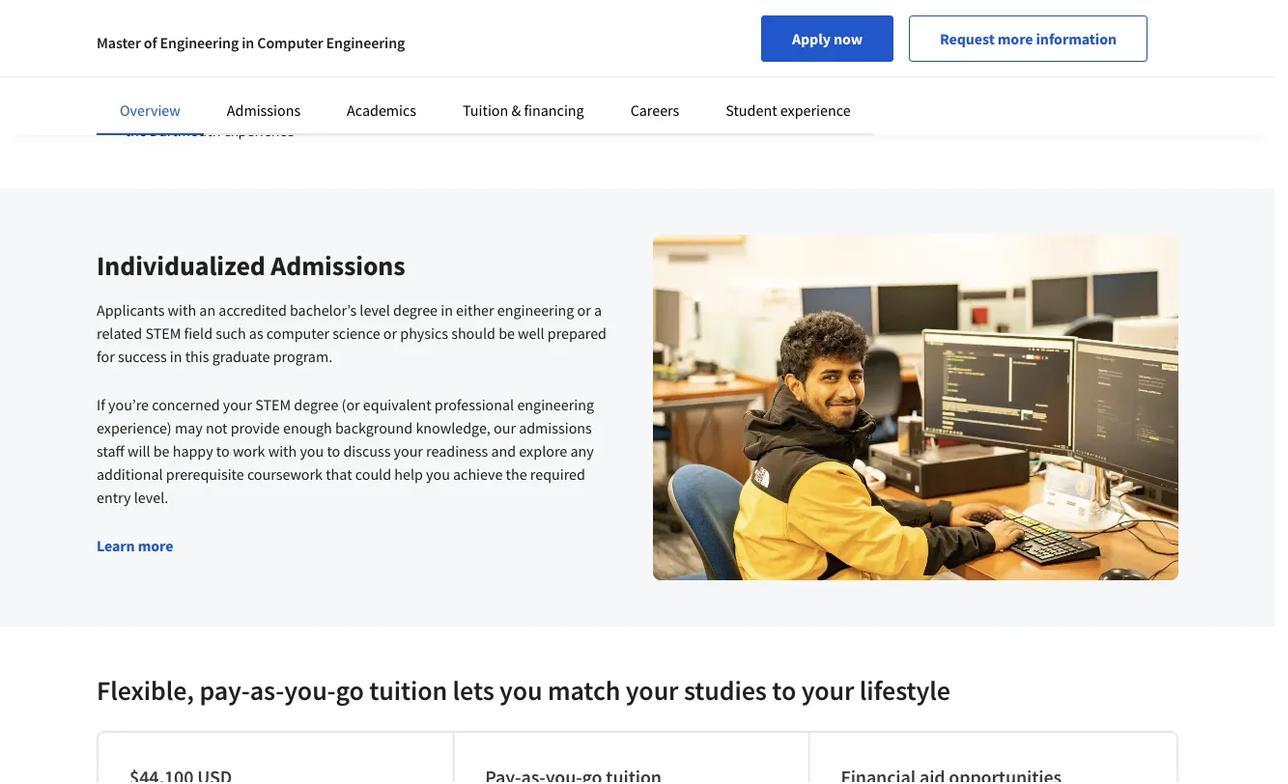 Task type: locate. For each thing, give the bounding box(es) containing it.
1 horizontal spatial and
[[491, 442, 516, 461]]

your
[[223, 395, 252, 415], [394, 442, 423, 461], [626, 674, 679, 708], [802, 674, 854, 708]]

for down related
[[97, 347, 115, 366]]

professional
[[435, 395, 514, 415]]

0 horizontal spatial you
[[300, 442, 324, 461]]

admissions
[[227, 100, 301, 120], [271, 249, 405, 283]]

degree inside applicants with an accredited bachelor's level degree in either engineering or a related stem field such as computer science or physics should be well prepared for success in this graduate program.
[[393, 301, 438, 320]]

1 vertical spatial with
[[268, 442, 297, 461]]

0 vertical spatial and
[[638, 51, 663, 71]]

the up receive
[[164, 51, 186, 71]]

0 vertical spatial with
[[168, 301, 196, 320]]

the
[[164, 51, 186, 71], [202, 74, 223, 94], [396, 74, 418, 94], [662, 74, 683, 94], [285, 98, 306, 117], [125, 121, 146, 140], [506, 465, 527, 484]]

the up the careers
[[662, 74, 683, 94]]

0 horizontal spatial master's
[[264, 74, 319, 94]]

0 horizontal spatial and
[[125, 74, 150, 94]]

0 horizontal spatial for
[[97, 347, 115, 366]]

or up the prepared
[[577, 301, 591, 320]]

that
[[326, 465, 352, 484]]

level.
[[134, 488, 168, 507]]

now
[[834, 29, 863, 48]]

experience down admissions link
[[224, 121, 294, 140]]

1 horizontal spatial or
[[577, 301, 591, 320]]

2 vertical spatial degree
[[294, 395, 339, 415]]

1 horizontal spatial stem
[[255, 395, 291, 415]]

to
[[216, 442, 230, 461], [327, 442, 340, 461], [772, 674, 796, 708]]

degree
[[483, 98, 528, 117], [393, 301, 438, 320], [294, 395, 339, 415]]

1 vertical spatial experience
[[224, 121, 294, 140]]

0 vertical spatial a
[[514, 51, 522, 71]]

engineering up diploma
[[326, 33, 405, 52]]

for inside applicants with an accredited bachelor's level degree in either engineering or a related stem field such as computer science or physics should be well prepared for success in this graduate program.
[[97, 347, 115, 366]]

1 vertical spatial more
[[138, 536, 173, 556]]

more inside button
[[998, 29, 1033, 48]]

more right request
[[998, 29, 1033, 48]]

stem up provide
[[255, 395, 291, 415]]

1 horizontal spatial more
[[998, 29, 1033, 48]]

students,
[[201, 98, 261, 117]]

the inside join a diverse domestic and international student body, where half of the master's degree students are women
[[662, 74, 683, 94]]

you down enough
[[300, 442, 324, 461]]

1 horizontal spatial a
[[594, 301, 602, 320]]

learn more link
[[97, 536, 173, 556]]

1 vertical spatial of
[[646, 74, 659, 94]]

0 vertical spatial in
[[242, 33, 254, 52]]

not
[[206, 418, 227, 438]]

such
[[216, 324, 246, 343]]

1 horizontal spatial same
[[226, 74, 261, 94]]

in left the either
[[441, 301, 453, 320]]

may
[[175, 418, 203, 438]]

1 horizontal spatial degree
[[393, 301, 438, 320]]

engineering for professional
[[517, 395, 594, 415]]

of right benefits
[[389, 98, 402, 117]]

1 horizontal spatial be
[[499, 324, 515, 343]]

explore
[[519, 442, 567, 461]]

0 horizontal spatial more
[[138, 536, 173, 556]]

of
[[144, 33, 157, 52], [646, 74, 659, 94], [389, 98, 402, 117]]

a up the prepared
[[594, 301, 602, 320]]

engineering inside applicants with an accredited bachelor's level degree in either engineering or a related stem field such as computer science or physics should be well prepared for success in this graduate program.
[[497, 301, 574, 320]]

as up academics link
[[379, 74, 393, 94]]

applicants with an accredited bachelor's level degree in either engineering or a related stem field such as computer science or physics should be well prepared for success in this graduate program.
[[97, 301, 607, 366]]

1 vertical spatial and
[[125, 74, 150, 94]]

1 horizontal spatial of
[[389, 98, 402, 117]]

apply now button
[[761, 15, 894, 62]]

1 vertical spatial for
[[97, 347, 115, 366]]

0 horizontal spatial of
[[144, 33, 157, 52]]

for right students,
[[264, 98, 282, 117]]

engineering up the well
[[497, 301, 574, 320]]

0 horizontal spatial with
[[168, 301, 196, 320]]

0 horizontal spatial stem
[[145, 324, 181, 343]]

go
[[336, 674, 364, 708]]

admissions up bachelor's
[[271, 249, 405, 283]]

and inside join a diverse domestic and international student body, where half of the master's degree students are women
[[638, 51, 663, 71]]

individualized
[[97, 249, 265, 283]]

2 horizontal spatial of
[[646, 74, 659, 94]]

1 vertical spatial be
[[153, 442, 170, 461]]

with
[[168, 301, 196, 320], [268, 442, 297, 461]]

should
[[451, 324, 496, 343]]

1 vertical spatial engineering
[[517, 395, 594, 415]]

to down not
[[216, 442, 230, 461]]

prepared
[[548, 324, 607, 343]]

0 horizontal spatial degree
[[294, 395, 339, 415]]

0 horizontal spatial experience
[[224, 121, 294, 140]]

equivalent
[[363, 395, 432, 415]]

your left the lifestyle
[[802, 674, 854, 708]]

2 vertical spatial of
[[389, 98, 402, 117]]

studies
[[684, 674, 767, 708]]

the down explore
[[506, 465, 527, 484]]

in left computer
[[242, 33, 254, 52]]

0 vertical spatial as
[[379, 74, 393, 94]]

and up the on-
[[125, 74, 150, 94]]

2 engineering from the left
[[326, 33, 405, 52]]

program.
[[273, 347, 333, 366]]

1 master's from the left
[[264, 74, 319, 94]]

a right join
[[514, 51, 522, 71]]

0 vertical spatial experience
[[780, 100, 851, 120]]

well
[[518, 324, 545, 343]]

or down level
[[383, 324, 397, 343]]

and up half
[[638, 51, 663, 71]]

experience
[[780, 100, 851, 120], [224, 121, 294, 140]]

experience inside enjoy the same teaching faculty, curriculum, and receive the same master's diploma as the on-campus students, for the full benefits of the dartmouth experience
[[224, 121, 294, 140]]

in left this
[[170, 347, 182, 366]]

of inside join a diverse domestic and international student body, where half of the master's degree students are women
[[646, 74, 659, 94]]

you right lets
[[500, 674, 542, 708]]

the up academics link
[[396, 74, 418, 94]]

1 horizontal spatial master's
[[687, 74, 741, 94]]

2 horizontal spatial to
[[772, 674, 796, 708]]

1 horizontal spatial you
[[426, 465, 450, 484]]

0 vertical spatial degree
[[483, 98, 528, 117]]

and down our
[[491, 442, 516, 461]]

individualized admissions
[[97, 249, 405, 283]]

your up provide
[[223, 395, 252, 415]]

international
[[666, 51, 750, 71]]

and
[[638, 51, 663, 71], [125, 74, 150, 94], [491, 442, 516, 461]]

0 vertical spatial be
[[499, 324, 515, 343]]

master's down faculty,
[[264, 74, 319, 94]]

student experience link
[[726, 100, 851, 120]]

engineering inside if you're concerned your stem degree (or equivalent professional engineering experience) may not provide enough background knowledge, our admissions staff will be happy to work with you to discuss your readiness and explore any additional prerequisite coursework that could help you achieve the required entry level.
[[517, 395, 594, 415]]

the inside if you're concerned your stem degree (or equivalent professional engineering experience) may not provide enough background knowledge, our admissions staff will be happy to work with you to discuss your readiness and explore any additional prerequisite coursework that could help you achieve the required entry level.
[[506, 465, 527, 484]]

2 vertical spatial and
[[491, 442, 516, 461]]

same up receive
[[189, 51, 223, 71]]

0 vertical spatial for
[[264, 98, 282, 117]]

0 vertical spatial same
[[189, 51, 223, 71]]

be right will
[[153, 442, 170, 461]]

0 horizontal spatial same
[[189, 51, 223, 71]]

list
[[97, 732, 1179, 784]]

degree down student
[[483, 98, 528, 117]]

tuition & financing link
[[463, 100, 584, 120]]

stem inside applicants with an accredited bachelor's level degree in either engineering or a related stem field such as computer science or physics should be well prepared for success in this graduate program.
[[145, 324, 181, 343]]

master's
[[264, 74, 319, 94], [687, 74, 741, 94]]

admissions down teaching
[[227, 100, 301, 120]]

1 vertical spatial or
[[383, 324, 397, 343]]

your up help
[[394, 442, 423, 461]]

help
[[394, 465, 423, 484]]

field
[[184, 324, 213, 343]]

degree up the physics
[[393, 301, 438, 320]]

2 vertical spatial you
[[500, 674, 542, 708]]

be left the well
[[499, 324, 515, 343]]

with left an
[[168, 301, 196, 320]]

student
[[483, 74, 533, 94]]

benefits
[[333, 98, 386, 117]]

a inside applicants with an accredited bachelor's level degree in either engineering or a related stem field such as computer science or physics should be well prepared for success in this graduate program.
[[594, 301, 602, 320]]

students
[[531, 98, 587, 117]]

2 horizontal spatial degree
[[483, 98, 528, 117]]

you
[[300, 442, 324, 461], [426, 465, 450, 484], [500, 674, 542, 708]]

an
[[199, 301, 216, 320]]

engineering up receive
[[160, 33, 239, 52]]

0 horizontal spatial a
[[514, 51, 522, 71]]

work
[[233, 442, 265, 461]]

1 horizontal spatial with
[[268, 442, 297, 461]]

degree up enough
[[294, 395, 339, 415]]

tuition
[[463, 100, 508, 120]]

science
[[332, 324, 380, 343]]

stem
[[145, 324, 181, 343], [255, 395, 291, 415]]

physics
[[400, 324, 448, 343]]

teaching
[[226, 51, 282, 71]]

1 horizontal spatial for
[[264, 98, 282, 117]]

admissions link
[[227, 100, 301, 120]]

of right half
[[646, 74, 659, 94]]

related
[[97, 324, 142, 343]]

1 vertical spatial a
[[594, 301, 602, 320]]

as down accredited
[[249, 324, 263, 343]]

master's down international
[[687, 74, 741, 94]]

same down teaching
[[226, 74, 261, 94]]

master's inside enjoy the same teaching faculty, curriculum, and receive the same master's diploma as the on-campus students, for the full benefits of the dartmouth experience
[[264, 74, 319, 94]]

0 horizontal spatial in
[[170, 347, 182, 366]]

degree inside if you're concerned your stem degree (or equivalent professional engineering experience) may not provide enough background knowledge, our admissions staff will be happy to work with you to discuss your readiness and explore any additional prerequisite coursework that could help you achieve the required entry level.
[[294, 395, 339, 415]]

or
[[577, 301, 591, 320], [383, 324, 397, 343]]

0 vertical spatial you
[[300, 442, 324, 461]]

more right learn
[[138, 536, 173, 556]]

on-
[[125, 98, 147, 117]]

you right help
[[426, 465, 450, 484]]

0 vertical spatial more
[[998, 29, 1033, 48]]

where
[[575, 74, 615, 94]]

apply now
[[792, 29, 863, 48]]

with up coursework
[[268, 442, 297, 461]]

0 vertical spatial engineering
[[497, 301, 574, 320]]

to right studies
[[772, 674, 796, 708]]

of right master
[[144, 33, 157, 52]]

experience right "student"
[[780, 100, 851, 120]]

admissions
[[519, 418, 592, 438]]

provide
[[231, 418, 280, 438]]

stem up success
[[145, 324, 181, 343]]

lifestyle
[[860, 674, 951, 708]]

to up 'that'
[[327, 442, 340, 461]]

2 horizontal spatial and
[[638, 51, 663, 71]]

engineering
[[160, 33, 239, 52], [326, 33, 405, 52]]

the left full
[[285, 98, 306, 117]]

a
[[514, 51, 522, 71], [594, 301, 602, 320]]

0 horizontal spatial be
[[153, 442, 170, 461]]

engineering up admissions
[[517, 395, 594, 415]]

2 master's from the left
[[687, 74, 741, 94]]

0 horizontal spatial as
[[249, 324, 263, 343]]

0 vertical spatial stem
[[145, 324, 181, 343]]

1 horizontal spatial as
[[379, 74, 393, 94]]

master
[[97, 33, 141, 52]]

1 vertical spatial as
[[249, 324, 263, 343]]

2 horizontal spatial in
[[441, 301, 453, 320]]

1 vertical spatial stem
[[255, 395, 291, 415]]

discuss
[[343, 442, 391, 461]]

1 horizontal spatial engineering
[[326, 33, 405, 52]]

0 horizontal spatial engineering
[[160, 33, 239, 52]]

be
[[499, 324, 515, 343], [153, 442, 170, 461]]

computer
[[257, 33, 323, 52]]

same
[[189, 51, 223, 71], [226, 74, 261, 94]]

1 vertical spatial degree
[[393, 301, 438, 320]]



Task type: vqa. For each thing, say whether or not it's contained in the screenshot.
credit
no



Task type: describe. For each thing, give the bounding box(es) containing it.
concerned
[[152, 395, 220, 415]]

women
[[614, 98, 662, 117]]

diverse
[[525, 51, 572, 71]]

apply
[[792, 29, 831, 48]]

required
[[530, 465, 585, 484]]

information
[[1036, 29, 1117, 48]]

academics link
[[347, 100, 416, 120]]

2 horizontal spatial you
[[500, 674, 542, 708]]

knowledge,
[[416, 418, 491, 438]]

you-
[[284, 674, 336, 708]]

&
[[512, 100, 521, 120]]

request
[[940, 29, 995, 48]]

1 vertical spatial same
[[226, 74, 261, 94]]

receive
[[153, 74, 199, 94]]

and inside if you're concerned your stem degree (or equivalent professional engineering experience) may not provide enough background knowledge, our admissions staff will be happy to work with you to discuss your readiness and explore any additional prerequisite coursework that could help you achieve the required entry level.
[[491, 442, 516, 461]]

0 vertical spatial admissions
[[227, 100, 301, 120]]

overview
[[120, 100, 181, 120]]

master of engineering in computer engineering
[[97, 33, 405, 52]]

success
[[118, 347, 167, 366]]

be inside applicants with an accredited bachelor's level degree in either engineering or a related stem field such as computer science or physics should be well prepared for success in this graduate program.
[[499, 324, 515, 343]]

applicants
[[97, 301, 165, 320]]

flexible,
[[97, 674, 194, 708]]

half
[[618, 74, 643, 94]]

as inside enjoy the same teaching faculty, curriculum, and receive the same master's diploma as the on-campus students, for the full benefits of the dartmouth experience
[[379, 74, 393, 94]]

lets
[[453, 674, 494, 708]]

happy
[[173, 442, 213, 461]]

achieve
[[453, 465, 503, 484]]

curriculum,
[[336, 51, 410, 71]]

1 vertical spatial you
[[426, 465, 450, 484]]

this
[[185, 347, 209, 366]]

graduate
[[212, 347, 270, 366]]

(or
[[342, 395, 360, 415]]

more for request
[[998, 29, 1033, 48]]

flexible, pay-as-you-go tuition lets you match your studies to your lifestyle
[[97, 674, 951, 708]]

either
[[456, 301, 494, 320]]

our
[[494, 418, 516, 438]]

1 horizontal spatial in
[[242, 33, 254, 52]]

overview link
[[120, 100, 181, 120]]

the up students,
[[202, 74, 223, 94]]

stem inside if you're concerned your stem degree (or equivalent professional engineering experience) may not provide enough background knowledge, our admissions staff will be happy to work with you to discuss your readiness and explore any additional prerequisite coursework that could help you achieve the required entry level.
[[255, 395, 291, 415]]

join
[[483, 51, 511, 71]]

and inside enjoy the same teaching faculty, curriculum, and receive the same master's diploma as the on-campus students, for the full benefits of the dartmouth experience
[[125, 74, 150, 94]]

diploma
[[322, 74, 376, 94]]

financing
[[524, 100, 584, 120]]

master's inside join a diverse domestic and international student body, where half of the master's degree students are women
[[687, 74, 741, 94]]

computer
[[266, 324, 329, 343]]

enough
[[283, 418, 332, 438]]

be inside if you're concerned your stem degree (or equivalent professional engineering experience) may not provide enough background knowledge, our admissions staff will be happy to work with you to discuss your readiness and explore any additional prerequisite coursework that could help you achieve the required entry level.
[[153, 442, 170, 461]]

for inside enjoy the same teaching faculty, curriculum, and receive the same master's diploma as the on-campus students, for the full benefits of the dartmouth experience
[[264, 98, 282, 117]]

additional
[[97, 465, 163, 484]]

1 engineering from the left
[[160, 33, 239, 52]]

academics
[[347, 100, 416, 120]]

with inside if you're concerned your stem degree (or equivalent professional engineering experience) may not provide enough background knowledge, our admissions staff will be happy to work with you to discuss your readiness and explore any additional prerequisite coursework that could help you achieve the required entry level.
[[268, 442, 297, 461]]

engineering for either
[[497, 301, 574, 320]]

background
[[335, 418, 413, 438]]

faculty,
[[285, 51, 332, 71]]

entry
[[97, 488, 131, 507]]

enjoy
[[125, 51, 161, 71]]

a inside join a diverse domestic and international student body, where half of the master's degree students are women
[[514, 51, 522, 71]]

match
[[548, 674, 621, 708]]

0 horizontal spatial or
[[383, 324, 397, 343]]

you're
[[108, 395, 149, 415]]

1 horizontal spatial experience
[[780, 100, 851, 120]]

accredited
[[219, 301, 287, 320]]

1 vertical spatial in
[[441, 301, 453, 320]]

student experience
[[726, 100, 851, 120]]

could
[[355, 465, 391, 484]]

0 vertical spatial of
[[144, 33, 157, 52]]

1 vertical spatial admissions
[[271, 249, 405, 283]]

as inside applicants with an accredited bachelor's level degree in either engineering or a related stem field such as computer science or physics should be well prepared for success in this graduate program.
[[249, 324, 263, 343]]

more for learn
[[138, 536, 173, 556]]

dartmouth
[[150, 121, 221, 140]]

as-
[[250, 674, 284, 708]]

experience)
[[97, 418, 172, 438]]

readiness
[[426, 442, 488, 461]]

of inside enjoy the same teaching faculty, curriculum, and receive the same master's diploma as the on-campus students, for the full benefits of the dartmouth experience
[[389, 98, 402, 117]]

bachelor's
[[290, 301, 357, 320]]

domestic
[[575, 51, 635, 71]]

student
[[726, 100, 777, 120]]

enjoy the same teaching faculty, curriculum, and receive the same master's diploma as the on-campus students, for the full benefits of the dartmouth experience
[[125, 51, 418, 140]]

full
[[309, 98, 330, 117]]

join a diverse domestic and international student body, where half of the master's degree students are women
[[483, 51, 750, 117]]

request more information button
[[909, 15, 1148, 62]]

staff
[[97, 442, 124, 461]]

will
[[127, 442, 150, 461]]

the down the on-
[[125, 121, 146, 140]]

any
[[570, 442, 594, 461]]

prerequisite
[[166, 465, 244, 484]]

if you're concerned your stem degree (or equivalent professional engineering experience) may not provide enough background knowledge, our admissions staff will be happy to work with you to discuss your readiness and explore any additional prerequisite coursework that could help you achieve the required entry level.
[[97, 395, 594, 507]]

0 vertical spatial or
[[577, 301, 591, 320]]

2 vertical spatial in
[[170, 347, 182, 366]]

campus
[[147, 98, 198, 117]]

degree inside join a diverse domestic and international student body, where half of the master's degree students are women
[[483, 98, 528, 117]]

your right match
[[626, 674, 679, 708]]

with inside applicants with an accredited bachelor's level degree in either engineering or a related stem field such as computer science or physics should be well prepared for success in this graduate program.
[[168, 301, 196, 320]]

tuition
[[369, 674, 447, 708]]

1 horizontal spatial to
[[327, 442, 340, 461]]

0 horizontal spatial to
[[216, 442, 230, 461]]

request more information
[[940, 29, 1117, 48]]

careers link
[[631, 100, 679, 120]]

body,
[[536, 74, 572, 94]]

are
[[590, 98, 611, 117]]

learn more
[[97, 536, 173, 556]]

level
[[360, 301, 390, 320]]

learn
[[97, 536, 135, 556]]



